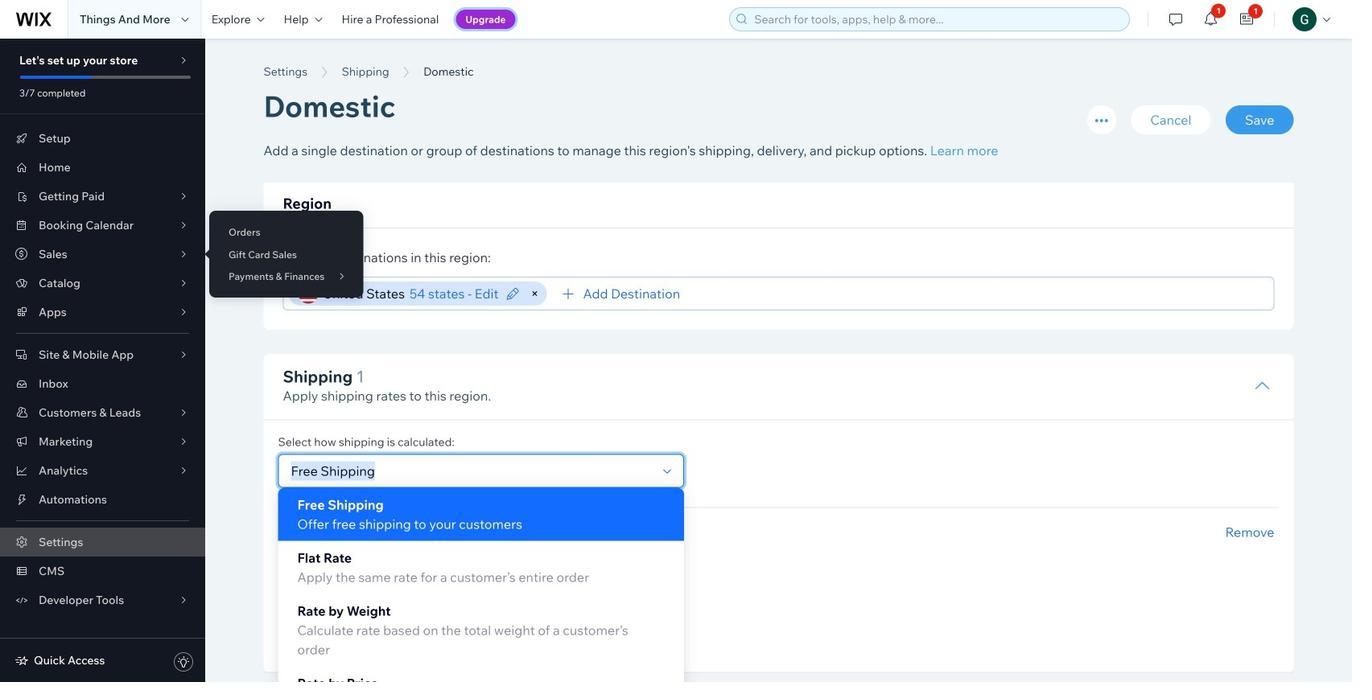Task type: vqa. For each thing, say whether or not it's contained in the screenshot.
30 to the bottom
no



Task type: locate. For each thing, give the bounding box(es) containing it.
sidebar element
[[0, 39, 205, 683]]

None field
[[685, 278, 1267, 310], [286, 455, 656, 487], [685, 278, 1267, 310], [286, 455, 656, 487]]

list box
[[278, 488, 684, 683]]

Search for tools, apps, help & more... field
[[750, 8, 1125, 31]]

arrow up outline image
[[1255, 378, 1271, 395]]

option
[[278, 488, 684, 541]]



Task type: describe. For each thing, give the bounding box(es) containing it.
0 field
[[542, 611, 659, 638]]

e.g., Standard Shipping field
[[289, 543, 579, 570]]

e.g., 3 - 5 business days field
[[289, 611, 499, 638]]



